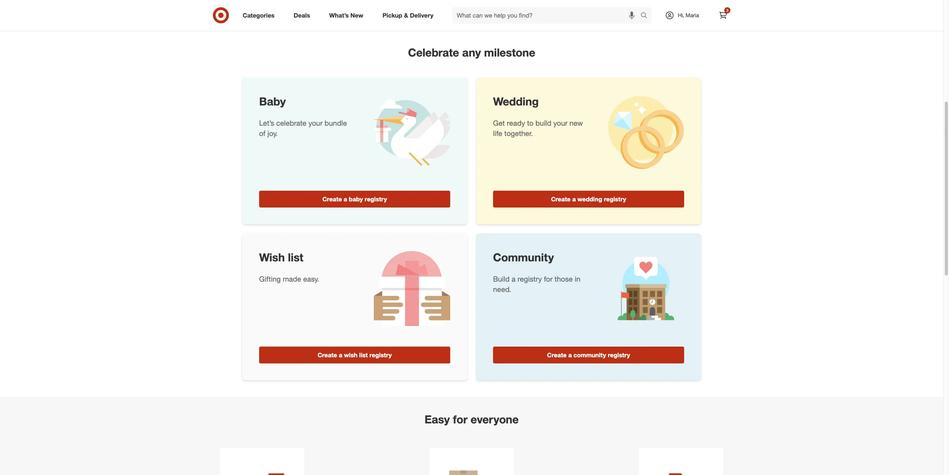 Task type: vqa. For each thing, say whether or not it's contained in the screenshot.
circle associated with Melissa & Doug toys with
no



Task type: locate. For each thing, give the bounding box(es) containing it.
registry
[[471, 11, 491, 18], [365, 195, 387, 203], [604, 195, 626, 203], [518, 274, 542, 283], [369, 351, 392, 359], [608, 351, 630, 359]]

gifting made easy.
[[259, 274, 319, 283]]

build
[[493, 274, 510, 283]]

pickup
[[383, 11, 402, 19]]

wedding
[[578, 195, 602, 203]]

categories
[[243, 11, 275, 19]]

1 horizontal spatial your
[[553, 118, 568, 127]]

registry inside create a baby registry button
[[365, 195, 387, 203]]

0 vertical spatial list
[[288, 250, 303, 264]]

for
[[544, 274, 553, 283], [453, 413, 468, 426]]

made
[[283, 274, 301, 283]]

registry right "wish"
[[369, 351, 392, 359]]

find
[[452, 11, 464, 18]]

easy
[[425, 413, 450, 426]]

baby
[[349, 195, 363, 203]]

celebrate any milestone
[[408, 45, 535, 59]]

0 vertical spatial for
[[544, 274, 553, 283]]

search button
[[637, 7, 655, 25]]

a for baby
[[344, 195, 347, 203]]

a left baby
[[344, 195, 347, 203]]

create left community
[[547, 351, 567, 359]]

of
[[259, 129, 265, 137]]

deals link
[[287, 7, 320, 24]]

bundle
[[325, 118, 347, 127]]

0 horizontal spatial list
[[288, 250, 303, 264]]

wish list
[[259, 250, 303, 264]]

a
[[466, 11, 469, 18], [344, 195, 347, 203], [572, 195, 576, 203], [512, 274, 516, 283], [339, 351, 342, 359], [568, 351, 572, 359]]

create a wedding registry
[[551, 195, 626, 203]]

a inside button
[[466, 11, 469, 18]]

let's
[[259, 118, 274, 127]]

everyone
[[471, 413, 519, 426]]

registry right find
[[471, 11, 491, 18]]

create for community
[[547, 351, 567, 359]]

any
[[462, 45, 481, 59]]

registry right community
[[608, 351, 630, 359]]

get
[[493, 118, 505, 127]]

list up made
[[288, 250, 303, 264]]

your left bundle
[[309, 118, 323, 127]]

ready
[[507, 118, 525, 127]]

list
[[288, 250, 303, 264], [359, 351, 368, 359]]

2 your from the left
[[553, 118, 568, 127]]

a right build
[[512, 274, 516, 283]]

hi,
[[678, 12, 684, 18]]

what's new link
[[323, 7, 373, 24]]

registry inside build a registry for those in need.
[[518, 274, 542, 283]]

your inside let's celebrate your bundle of joy.
[[309, 118, 323, 127]]

registry right baby
[[365, 195, 387, 203]]

1 horizontal spatial list
[[359, 351, 368, 359]]

a for wish list
[[339, 351, 342, 359]]

1 vertical spatial list
[[359, 351, 368, 359]]

a right find
[[466, 11, 469, 18]]

your left 'new'
[[553, 118, 568, 127]]

your
[[309, 118, 323, 127], [553, 118, 568, 127]]

registry down community
[[518, 274, 542, 283]]

registry right wedding
[[604, 195, 626, 203]]

wish
[[259, 250, 285, 264]]

What can we help you find? suggestions appear below search field
[[452, 7, 642, 24]]

1 your from the left
[[309, 118, 323, 127]]

pickup & delivery link
[[376, 7, 443, 24]]

celebrate
[[408, 45, 459, 59]]

1 horizontal spatial for
[[544, 274, 553, 283]]

create for wedding
[[551, 195, 571, 203]]

wedding
[[493, 95, 539, 108]]

deals
[[294, 11, 310, 19]]

registry inside create a wedding registry button
[[604, 195, 626, 203]]

community
[[493, 250, 554, 264]]

for left 'those'
[[544, 274, 553, 283]]

create left wedding
[[551, 195, 571, 203]]

create left baby
[[322, 195, 342, 203]]

get ready to build your new life together.
[[493, 118, 583, 137]]

list right "wish"
[[359, 351, 368, 359]]

gifting
[[259, 274, 281, 283]]

a left community
[[568, 351, 572, 359]]

0 horizontal spatial for
[[453, 413, 468, 426]]

for inside build a registry for those in need.
[[544, 274, 553, 283]]

those
[[555, 274, 573, 283]]

a left "wish"
[[339, 351, 342, 359]]

for right easy
[[453, 413, 468, 426]]

create left "wish"
[[318, 351, 337, 359]]

create
[[322, 195, 342, 203], [551, 195, 571, 203], [318, 351, 337, 359], [547, 351, 567, 359]]

build a registry for those in need.
[[493, 274, 580, 293]]

maria
[[686, 12, 699, 18]]

list inside create a wish list registry button
[[359, 351, 368, 359]]

a left wedding
[[572, 195, 576, 203]]

search
[[637, 12, 655, 20]]

0 horizontal spatial your
[[309, 118, 323, 127]]



Task type: describe. For each thing, give the bounding box(es) containing it.
create a wedding registry button
[[493, 191, 684, 208]]

registry inside create a wish list registry button
[[369, 351, 392, 359]]

what's
[[329, 11, 349, 19]]

hi, maria
[[678, 12, 699, 18]]

create a wish list registry
[[318, 351, 392, 359]]

&
[[404, 11, 408, 19]]

create for wish list
[[318, 351, 337, 359]]

joy.
[[267, 129, 278, 137]]

easy.
[[303, 274, 319, 283]]

let's celebrate your bundle of joy.
[[259, 118, 347, 137]]

in
[[575, 274, 580, 283]]

create for baby
[[322, 195, 342, 203]]

your inside "get ready to build your new life together."
[[553, 118, 568, 127]]

new
[[570, 118, 583, 127]]

delivery
[[410, 11, 433, 19]]

create a baby registry button
[[259, 191, 450, 208]]

registry inside find a registry button
[[471, 11, 491, 18]]

a inside build a registry for those in need.
[[512, 274, 516, 283]]

community
[[574, 351, 606, 359]]

celebrate
[[276, 118, 306, 127]]

3 link
[[715, 7, 732, 24]]

pickup & delivery
[[383, 11, 433, 19]]

to
[[527, 118, 534, 127]]

a for wedding
[[572, 195, 576, 203]]

new
[[350, 11, 363, 19]]

create a baby registry
[[322, 195, 387, 203]]

create a community registry button
[[493, 347, 684, 364]]

easy for everyone
[[425, 413, 519, 426]]

build
[[536, 118, 551, 127]]

together.
[[504, 129, 533, 137]]

a for community
[[568, 351, 572, 359]]

registry inside create a community registry button
[[608, 351, 630, 359]]

life
[[493, 129, 502, 137]]

3
[[726, 8, 728, 13]]

find a registry
[[452, 11, 491, 18]]

create a community registry
[[547, 351, 630, 359]]

find a registry button
[[406, 6, 538, 23]]

wish
[[344, 351, 358, 359]]

1 vertical spatial for
[[453, 413, 468, 426]]

need.
[[493, 285, 511, 293]]

create a wish list registry button
[[259, 347, 450, 364]]

milestone
[[484, 45, 535, 59]]

categories link
[[236, 7, 284, 24]]

baby
[[259, 95, 286, 108]]

what's new
[[329, 11, 363, 19]]



